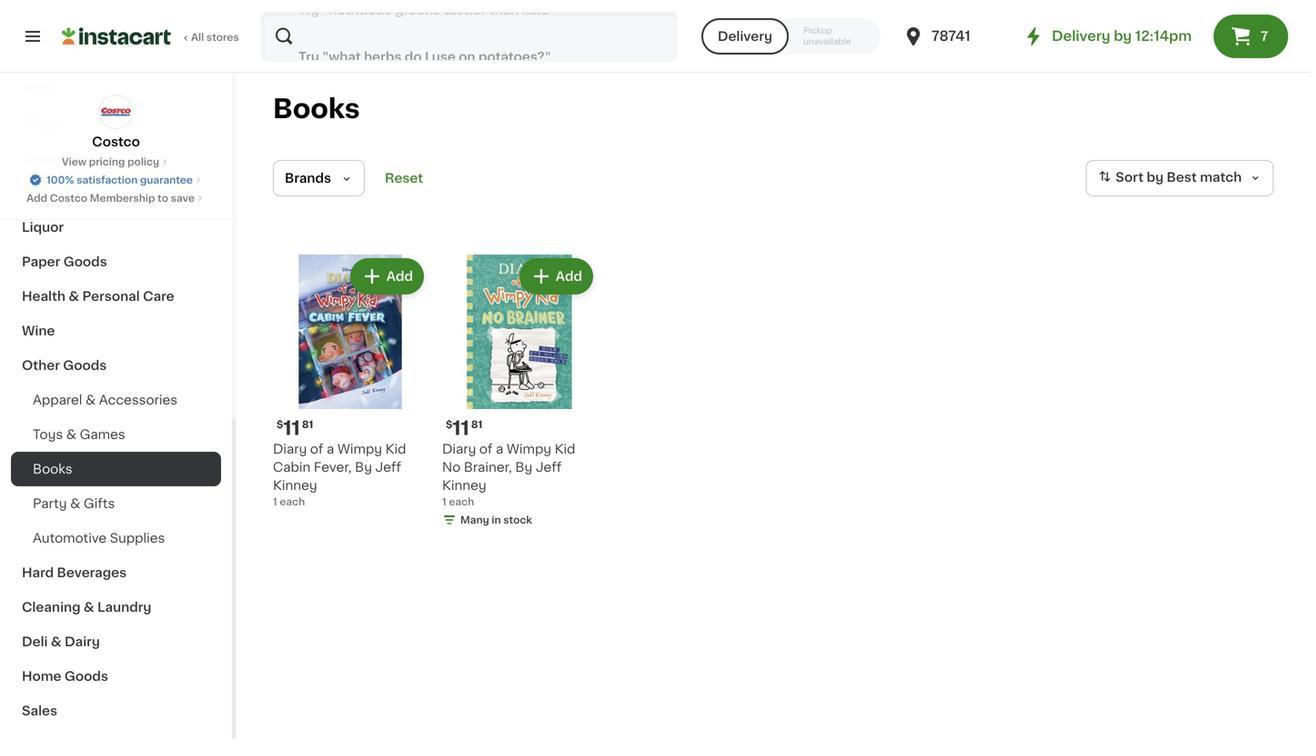 Task type: describe. For each thing, give the bounding box(es) containing it.
by for sort
[[1147, 171, 1164, 184]]

diary of a wimpy kid cabin fever, by jeff kinney 1 each
[[273, 443, 406, 507]]

a for brainer,
[[496, 443, 503, 456]]

goods for other goods
[[63, 359, 107, 372]]

apparel & accessories link
[[11, 383, 221, 418]]

hard beverages link
[[11, 556, 221, 591]]

78741
[[932, 30, 971, 43]]

all
[[191, 32, 204, 42]]

diary for cabin
[[273, 443, 307, 456]]

hard beverages
[[22, 567, 127, 580]]

liquor
[[22, 221, 64, 234]]

other goods
[[22, 359, 107, 372]]

1 horizontal spatial costco
[[92, 136, 140, 148]]

stock
[[503, 516, 532, 526]]

cleaning & laundry link
[[11, 591, 221, 625]]

books link
[[11, 452, 221, 487]]

kinney for no
[[442, 480, 487, 492]]

apparel & accessories
[[33, 394, 178, 407]]

diary for no
[[442, 443, 476, 456]]

gifts
[[84, 498, 115, 510]]

paper goods link
[[11, 245, 221, 279]]

stores
[[206, 32, 239, 42]]

save
[[171, 193, 195, 203]]

delivery for delivery by 12:14pm
[[1052, 30, 1111, 43]]

wimpy for fever,
[[337, 443, 382, 456]]

home goods link
[[11, 660, 221, 694]]

fever,
[[314, 461, 352, 474]]

12:14pm
[[1135, 30, 1192, 43]]

goods for home goods
[[65, 671, 108, 683]]

health & personal care
[[22, 290, 174, 303]]

other
[[22, 359, 60, 372]]

add costco membership to save
[[26, 193, 195, 203]]

each for cabin
[[280, 497, 305, 507]]

electronics
[[22, 152, 96, 165]]

& for apparel
[[85, 394, 96, 407]]

games
[[80, 429, 125, 441]]

beer & cider
[[22, 187, 106, 199]]

1 product group from the left
[[273, 255, 428, 510]]

view
[[62, 157, 86, 167]]

sort by
[[1116, 171, 1164, 184]]

automotive supplies link
[[11, 521, 221, 556]]

100% satisfaction guarantee
[[47, 175, 193, 185]]

2 product group from the left
[[442, 255, 597, 531]]

view pricing policy link
[[62, 155, 170, 169]]

view pricing policy
[[62, 157, 159, 167]]

in
[[492, 516, 501, 526]]

brands
[[285, 172, 331, 185]]

diary of a wimpy kid no brainer, by jeff kinney 1 each
[[442, 443, 576, 507]]

home
[[22, 671, 61, 683]]

hard
[[22, 567, 54, 580]]

wine link
[[11, 314, 221, 349]]

& for health
[[69, 290, 79, 303]]

many
[[460, 516, 489, 526]]

cabin
[[273, 461, 311, 474]]

laundry
[[97, 601, 151, 614]]

brands button
[[273, 160, 365, 197]]

automotive supplies
[[33, 532, 165, 545]]

$ 11 81 for diary of a wimpy kid no brainer, by jeff kinney
[[446, 419, 483, 438]]

supplies
[[110, 532, 165, 545]]

1 vertical spatial books
[[33, 463, 72, 476]]

& for toys
[[66, 429, 76, 441]]

add button for diary of a wimpy kid cabin fever, by jeff kinney
[[352, 260, 422, 293]]

toys & games
[[33, 429, 125, 441]]

party
[[33, 498, 67, 510]]

toys
[[33, 429, 63, 441]]

reset button
[[379, 160, 429, 197]]

pricing
[[89, 157, 125, 167]]

accessories
[[99, 394, 178, 407]]

guarantee
[[140, 175, 193, 185]]

electronics link
[[11, 141, 221, 176]]

81 for diary of a wimpy kid no brainer, by jeff kinney
[[471, 420, 483, 430]]

goods for paper goods
[[63, 256, 107, 268]]

jeff for brainer,
[[536, 461, 562, 474]]

beer & cider link
[[11, 176, 221, 210]]

of for brainer,
[[479, 443, 493, 456]]

100%
[[47, 175, 74, 185]]

$ for diary of a wimpy kid cabin fever, by jeff kinney
[[277, 420, 283, 430]]

policy
[[127, 157, 159, 167]]

party & gifts
[[33, 498, 115, 510]]

kid for brainer,
[[555, 443, 576, 456]]

dairy
[[65, 636, 100, 649]]

floral
[[22, 117, 58, 130]]

all stores
[[191, 32, 239, 42]]

by for delivery
[[1114, 30, 1132, 43]]

1 for no
[[442, 497, 447, 507]]

costco logo image
[[99, 95, 133, 129]]

sales
[[22, 705, 57, 718]]

by for fever,
[[355, 461, 372, 474]]

no
[[442, 461, 461, 474]]

health & personal care link
[[11, 279, 221, 314]]

care
[[143, 290, 174, 303]]

all stores link
[[62, 11, 240, 62]]

add button for diary of a wimpy kid no brainer, by jeff kinney
[[521, 260, 591, 293]]

cider
[[70, 187, 106, 199]]

home goods
[[22, 671, 108, 683]]

satisfaction
[[77, 175, 138, 185]]

sales link
[[11, 694, 221, 729]]

jeff for fever,
[[375, 461, 401, 474]]



Task type: vqa. For each thing, say whether or not it's contained in the screenshot.
in
yes



Task type: locate. For each thing, give the bounding box(es) containing it.
1 vertical spatial goods
[[63, 359, 107, 372]]

1 vertical spatial costco
[[50, 193, 87, 203]]

1 horizontal spatial books
[[273, 96, 360, 122]]

apparel
[[33, 394, 82, 407]]

by inside field
[[1147, 171, 1164, 184]]

health
[[22, 290, 65, 303]]

$ for diary of a wimpy kid no brainer, by jeff kinney
[[446, 420, 453, 430]]

& for cleaning
[[84, 601, 94, 614]]

each down cabin
[[280, 497, 305, 507]]

1 by from the left
[[355, 461, 372, 474]]

2 of from the left
[[479, 443, 493, 456]]

1 jeff from the left
[[375, 461, 401, 474]]

1 horizontal spatial $
[[446, 420, 453, 430]]

books up brands dropdown button
[[273, 96, 360, 122]]

delivery inside "button"
[[718, 30, 773, 43]]

baby link
[[11, 72, 221, 106]]

1 horizontal spatial delivery
[[1052, 30, 1111, 43]]

kid
[[385, 443, 406, 456], [555, 443, 576, 456]]

2 add button from the left
[[521, 260, 591, 293]]

0 horizontal spatial 81
[[302, 420, 313, 430]]

7
[[1261, 30, 1269, 43]]

match
[[1200, 171, 1242, 184]]

kinney down no
[[442, 480, 487, 492]]

add button
[[352, 260, 422, 293], [521, 260, 591, 293]]

goods
[[63, 256, 107, 268], [63, 359, 107, 372], [65, 671, 108, 683]]

delivery by 12:14pm
[[1052, 30, 1192, 43]]

a inside diary of a wimpy kid no brainer, by jeff kinney 1 each
[[496, 443, 503, 456]]

2 kid from the left
[[555, 443, 576, 456]]

beer
[[22, 187, 53, 199]]

1 inside diary of a wimpy kid no brainer, by jeff kinney 1 each
[[442, 497, 447, 507]]

by inside diary of a wimpy kid no brainer, by jeff kinney 1 each
[[515, 461, 533, 474]]

wimpy up 'brainer,' on the bottom of the page
[[507, 443, 552, 456]]

$
[[277, 420, 283, 430], [446, 420, 453, 430]]

brainer,
[[464, 461, 512, 474]]

11 for diary of a wimpy kid no brainer, by jeff kinney
[[453, 419, 469, 438]]

by right the fever,
[[355, 461, 372, 474]]

0 horizontal spatial product group
[[273, 255, 428, 510]]

jeff
[[375, 461, 401, 474], [536, 461, 562, 474]]

jeff inside diary of a wimpy kid cabin fever, by jeff kinney 1 each
[[375, 461, 401, 474]]

of inside diary of a wimpy kid no brainer, by jeff kinney 1 each
[[479, 443, 493, 456]]

81 for diary of a wimpy kid cabin fever, by jeff kinney
[[302, 420, 313, 430]]

wimpy up the fever,
[[337, 443, 382, 456]]

0 horizontal spatial add button
[[352, 260, 422, 293]]

books up party
[[33, 463, 72, 476]]

delivery by 12:14pm link
[[1023, 25, 1192, 47]]

0 horizontal spatial by
[[355, 461, 372, 474]]

diary up cabin
[[273, 443, 307, 456]]

& for deli
[[51, 636, 61, 649]]

goods up apparel & accessories
[[63, 359, 107, 372]]

1 horizontal spatial kinney
[[442, 480, 487, 492]]

1 $ 11 81 from the left
[[277, 419, 313, 438]]

1 horizontal spatial each
[[449, 497, 474, 507]]

0 vertical spatial books
[[273, 96, 360, 122]]

kinney for cabin
[[273, 480, 317, 492]]

2 vertical spatial goods
[[65, 671, 108, 683]]

0 horizontal spatial books
[[33, 463, 72, 476]]

2 jeff from the left
[[536, 461, 562, 474]]

costco down 100%
[[50, 193, 87, 203]]

2 11 from the left
[[453, 419, 469, 438]]

a
[[327, 443, 334, 456], [496, 443, 503, 456]]

delivery for delivery
[[718, 30, 773, 43]]

0 horizontal spatial kinney
[[273, 480, 317, 492]]

many in stock
[[460, 516, 532, 526]]

liquor link
[[11, 210, 221, 245]]

0 horizontal spatial add
[[26, 193, 47, 203]]

automotive
[[33, 532, 107, 545]]

0 vertical spatial by
[[1114, 30, 1132, 43]]

wimpy
[[337, 443, 382, 456], [507, 443, 552, 456]]

0 horizontal spatial of
[[310, 443, 323, 456]]

sort
[[1116, 171, 1144, 184]]

by inside diary of a wimpy kid cabin fever, by jeff kinney 1 each
[[355, 461, 372, 474]]

diary inside diary of a wimpy kid no brainer, by jeff kinney 1 each
[[442, 443, 476, 456]]

0 horizontal spatial $ 11 81
[[277, 419, 313, 438]]

deli & dairy
[[22, 636, 100, 649]]

instacart logo image
[[62, 25, 171, 47]]

jeff inside diary of a wimpy kid no brainer, by jeff kinney 1 each
[[536, 461, 562, 474]]

& right 'deli'
[[51, 636, 61, 649]]

kinney down cabin
[[273, 480, 317, 492]]

deli & dairy link
[[11, 625, 221, 660]]

kinney
[[273, 480, 317, 492], [442, 480, 487, 492]]

of inside diary of a wimpy kid cabin fever, by jeff kinney 1 each
[[310, 443, 323, 456]]

$ 11 81 up no
[[446, 419, 483, 438]]

0 horizontal spatial by
[[1114, 30, 1132, 43]]

to
[[158, 193, 168, 203]]

0 horizontal spatial kid
[[385, 443, 406, 456]]

1 $ from the left
[[277, 420, 283, 430]]

11 up no
[[453, 419, 469, 438]]

cleaning & laundry
[[22, 601, 151, 614]]

0 horizontal spatial costco
[[50, 193, 87, 203]]

add for diary of a wimpy kid cabin fever, by jeff kinney
[[387, 270, 413, 283]]

add for diary of a wimpy kid no brainer, by jeff kinney
[[556, 270, 582, 283]]

$ 11 81 up cabin
[[277, 419, 313, 438]]

$ up cabin
[[277, 420, 283, 430]]

a for fever,
[[327, 443, 334, 456]]

baby
[[22, 83, 56, 96]]

costco
[[92, 136, 140, 148], [50, 193, 87, 203]]

of for fever,
[[310, 443, 323, 456]]

add
[[26, 193, 47, 203], [387, 270, 413, 283], [556, 270, 582, 283]]

a inside diary of a wimpy kid cabin fever, by jeff kinney 1 each
[[327, 443, 334, 456]]

party & gifts link
[[11, 487, 221, 521]]

each inside diary of a wimpy kid no brainer, by jeff kinney 1 each
[[449, 497, 474, 507]]

1 down no
[[442, 497, 447, 507]]

1 horizontal spatial add button
[[521, 260, 591, 293]]

goods up health & personal care
[[63, 256, 107, 268]]

2 $ 11 81 from the left
[[446, 419, 483, 438]]

diary
[[273, 443, 307, 456], [442, 443, 476, 456]]

& for party
[[70, 498, 80, 510]]

deli
[[22, 636, 48, 649]]

1 a from the left
[[327, 443, 334, 456]]

&
[[56, 187, 66, 199], [69, 290, 79, 303], [85, 394, 96, 407], [66, 429, 76, 441], [70, 498, 80, 510], [84, 601, 94, 614], [51, 636, 61, 649]]

1 horizontal spatial 1
[[442, 497, 447, 507]]

add costco membership to save link
[[26, 191, 206, 206]]

0 horizontal spatial wimpy
[[337, 443, 382, 456]]

2 a from the left
[[496, 443, 503, 456]]

product group
[[273, 255, 428, 510], [442, 255, 597, 531]]

1 81 from the left
[[302, 420, 313, 430]]

by right sort
[[1147, 171, 1164, 184]]

jeff right 'brainer,' on the bottom of the page
[[536, 461, 562, 474]]

floral link
[[11, 106, 221, 141]]

1 horizontal spatial 11
[[453, 419, 469, 438]]

best match
[[1167, 171, 1242, 184]]

wimpy inside diary of a wimpy kid cabin fever, by jeff kinney 1 each
[[337, 443, 382, 456]]

wimpy for brainer,
[[507, 443, 552, 456]]

1 horizontal spatial add
[[387, 270, 413, 283]]

0 horizontal spatial each
[[280, 497, 305, 507]]

1 wimpy from the left
[[337, 443, 382, 456]]

1 down cabin
[[273, 497, 277, 507]]

100% satisfaction guarantee button
[[28, 169, 204, 187]]

books
[[273, 96, 360, 122], [33, 463, 72, 476]]

1 horizontal spatial 81
[[471, 420, 483, 430]]

of up the fever,
[[310, 443, 323, 456]]

1 for cabin
[[273, 497, 277, 507]]

0 vertical spatial goods
[[63, 256, 107, 268]]

2 81 from the left
[[471, 420, 483, 430]]

2 kinney from the left
[[442, 480, 487, 492]]

2 $ from the left
[[446, 420, 453, 430]]

81 up 'brainer,' on the bottom of the page
[[471, 420, 483, 430]]

each inside diary of a wimpy kid cabin fever, by jeff kinney 1 each
[[280, 497, 305, 507]]

2 each from the left
[[449, 497, 474, 507]]

diary up no
[[442, 443, 476, 456]]

1 1 from the left
[[273, 497, 277, 507]]

membership
[[90, 193, 155, 203]]

81 up cabin
[[302, 420, 313, 430]]

1 horizontal spatial $ 11 81
[[446, 419, 483, 438]]

each for no
[[449, 497, 474, 507]]

1 11 from the left
[[283, 419, 300, 438]]

$ 11 81
[[277, 419, 313, 438], [446, 419, 483, 438]]

toys & games link
[[11, 418, 221, 452]]

1 inside diary of a wimpy kid cabin fever, by jeff kinney 1 each
[[273, 497, 277, 507]]

other goods link
[[11, 349, 221, 383]]

delivery
[[1052, 30, 1111, 43], [718, 30, 773, 43]]

0 horizontal spatial 11
[[283, 419, 300, 438]]

by
[[355, 461, 372, 474], [515, 461, 533, 474]]

$ 11 81 for diary of a wimpy kid cabin fever, by jeff kinney
[[277, 419, 313, 438]]

beverages
[[57, 567, 127, 580]]

$ up no
[[446, 420, 453, 430]]

& for beer
[[56, 187, 66, 199]]

78741 button
[[903, 11, 1012, 62]]

0 horizontal spatial diary
[[273, 443, 307, 456]]

& right toys
[[66, 429, 76, 441]]

1 horizontal spatial wimpy
[[507, 443, 552, 456]]

wine
[[22, 325, 55, 338]]

each up many on the left bottom of page
[[449, 497, 474, 507]]

2 diary from the left
[[442, 443, 476, 456]]

kinney inside diary of a wimpy kid no brainer, by jeff kinney 1 each
[[442, 480, 487, 492]]

1 horizontal spatial of
[[479, 443, 493, 456]]

kid for fever,
[[385, 443, 406, 456]]

11 for diary of a wimpy kid cabin fever, by jeff kinney
[[283, 419, 300, 438]]

reset
[[385, 172, 423, 185]]

personal
[[82, 290, 140, 303]]

1 horizontal spatial product group
[[442, 255, 597, 531]]

& left gifts
[[70, 498, 80, 510]]

2 wimpy from the left
[[507, 443, 552, 456]]

& down the "beverages" at left
[[84, 601, 94, 614]]

0 vertical spatial costco
[[92, 136, 140, 148]]

best
[[1167, 171, 1197, 184]]

service type group
[[701, 18, 881, 55]]

paper goods
[[22, 256, 107, 268]]

1 horizontal spatial jeff
[[536, 461, 562, 474]]

paper
[[22, 256, 60, 268]]

0 horizontal spatial delivery
[[718, 30, 773, 43]]

1 each from the left
[[280, 497, 305, 507]]

0 horizontal spatial a
[[327, 443, 334, 456]]

1 horizontal spatial by
[[1147, 171, 1164, 184]]

None search field
[[260, 11, 678, 62]]

a up the fever,
[[327, 443, 334, 456]]

kid inside diary of a wimpy kid no brainer, by jeff kinney 1 each
[[555, 443, 576, 456]]

& right health in the left top of the page
[[69, 290, 79, 303]]

0 horizontal spatial jeff
[[375, 461, 401, 474]]

1 horizontal spatial by
[[515, 461, 533, 474]]

& down 100%
[[56, 187, 66, 199]]

kinney inside diary of a wimpy kid cabin fever, by jeff kinney 1 each
[[273, 480, 317, 492]]

wimpy inside diary of a wimpy kid no brainer, by jeff kinney 1 each
[[507, 443, 552, 456]]

0 horizontal spatial $
[[277, 420, 283, 430]]

1 horizontal spatial a
[[496, 443, 503, 456]]

goods down dairy
[[65, 671, 108, 683]]

jeff right the fever,
[[375, 461, 401, 474]]

by
[[1114, 30, 1132, 43], [1147, 171, 1164, 184]]

costco link
[[92, 95, 140, 151]]

Best match Sort by field
[[1086, 160, 1274, 197]]

a up 'brainer,' on the bottom of the page
[[496, 443, 503, 456]]

2 1 from the left
[[442, 497, 447, 507]]

2 horizontal spatial add
[[556, 270, 582, 283]]

costco up view pricing policy link
[[92, 136, 140, 148]]

1 horizontal spatial kid
[[555, 443, 576, 456]]

1 vertical spatial by
[[1147, 171, 1164, 184]]

cleaning
[[22, 601, 81, 614]]

1 kinney from the left
[[273, 480, 317, 492]]

1 add button from the left
[[352, 260, 422, 293]]

diary inside diary of a wimpy kid cabin fever, by jeff kinney 1 each
[[273, 443, 307, 456]]

11
[[283, 419, 300, 438], [453, 419, 469, 438]]

by right 'brainer,' on the bottom of the page
[[515, 461, 533, 474]]

1 horizontal spatial diary
[[442, 443, 476, 456]]

1 kid from the left
[[385, 443, 406, 456]]

by for brainer,
[[515, 461, 533, 474]]

1 diary from the left
[[273, 443, 307, 456]]

of up 'brainer,' on the bottom of the page
[[479, 443, 493, 456]]

& right apparel
[[85, 394, 96, 407]]

2 by from the left
[[515, 461, 533, 474]]

Search field
[[262, 13, 676, 60]]

0 horizontal spatial 1
[[273, 497, 277, 507]]

11 up cabin
[[283, 419, 300, 438]]

kid inside diary of a wimpy kid cabin fever, by jeff kinney 1 each
[[385, 443, 406, 456]]

by left 12:14pm
[[1114, 30, 1132, 43]]

7 button
[[1214, 15, 1289, 58]]

1 of from the left
[[310, 443, 323, 456]]



